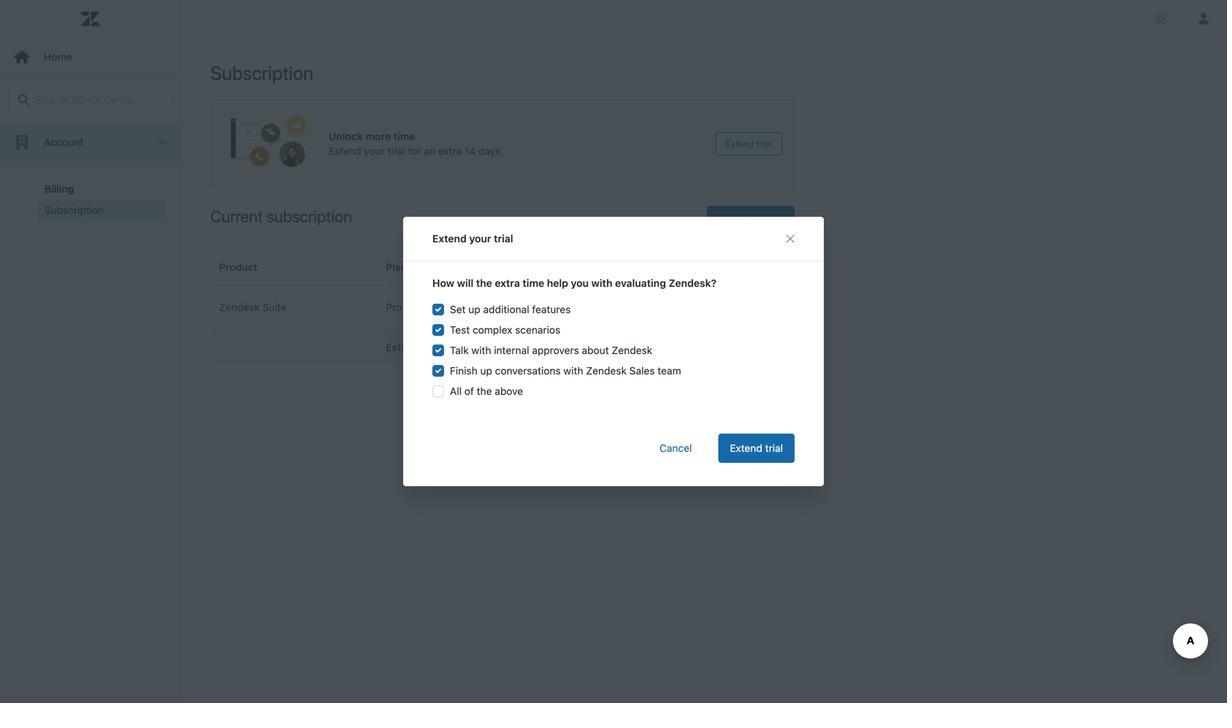 Task type: locate. For each thing, give the bounding box(es) containing it.
1 horizontal spatial trial
[[766, 442, 783, 455]]

1 horizontal spatial extend
[[730, 442, 763, 455]]

all of the above
[[450, 385, 523, 398]]

account group
[[0, 161, 180, 233]]

zendesk
[[612, 345, 653, 357], [586, 365, 627, 377]]

1 vertical spatial trial
[[766, 442, 783, 455]]

the right will
[[476, 277, 492, 289]]

complex
[[473, 324, 513, 336]]

zendesk up sales in the bottom of the page
[[612, 345, 653, 357]]

1 vertical spatial the
[[477, 385, 492, 398]]

extend
[[433, 233, 467, 245], [730, 442, 763, 455]]

with down approvers
[[564, 365, 583, 377]]

extend inside button
[[730, 442, 763, 455]]

the
[[476, 277, 492, 289], [477, 385, 492, 398]]

with
[[592, 277, 613, 289], [472, 345, 491, 357], [564, 365, 583, 377]]

finish up conversations with zendesk sales team
[[450, 365, 681, 377]]

0 horizontal spatial extend
[[433, 233, 467, 245]]

up up all of the above
[[480, 365, 492, 377]]

0 vertical spatial up
[[469, 304, 481, 316]]

extend left the your
[[433, 233, 467, 245]]

1 vertical spatial extend
[[730, 442, 763, 455]]

your
[[469, 233, 491, 245]]

account
[[44, 136, 84, 148]]

zendesk?
[[669, 277, 717, 289]]

close modal image
[[785, 233, 796, 245]]

up for additional
[[469, 304, 481, 316]]

trial
[[494, 233, 513, 245], [766, 442, 783, 455]]

tree item
[[0, 123, 180, 233]]

extend your trial dialog
[[403, 217, 824, 487]]

trial inside extend trial button
[[766, 442, 783, 455]]

above
[[495, 385, 523, 398]]

zendesk down the about
[[586, 365, 627, 377]]

extend right cancel
[[730, 442, 763, 455]]

with right the you
[[592, 277, 613, 289]]

0 vertical spatial the
[[476, 277, 492, 289]]

how will the extra time help you with evaluating zendesk?
[[433, 277, 717, 289]]

1 horizontal spatial with
[[564, 365, 583, 377]]

scenarios
[[515, 324, 561, 336]]

up
[[469, 304, 481, 316], [480, 365, 492, 377]]

0 horizontal spatial trial
[[494, 233, 513, 245]]

tree item containing account
[[0, 123, 180, 233]]

additional
[[483, 304, 530, 316]]

up for conversations
[[480, 365, 492, 377]]

None search field
[[1, 85, 179, 115]]

0 vertical spatial with
[[592, 277, 613, 289]]

team
[[658, 365, 681, 377]]

up right set
[[469, 304, 481, 316]]

extend for extend your trial
[[433, 233, 467, 245]]

0 horizontal spatial with
[[472, 345, 491, 357]]

extend trial button
[[719, 434, 795, 463]]

subscription link
[[39, 199, 166, 221]]

test complex scenarios
[[450, 324, 561, 336]]

cancel button
[[648, 434, 704, 463]]

how
[[433, 277, 455, 289]]

0 vertical spatial extend
[[433, 233, 467, 245]]

of
[[465, 385, 474, 398]]

tree item inside the primary element
[[0, 123, 180, 233]]

2 horizontal spatial with
[[592, 277, 613, 289]]

1 vertical spatial up
[[480, 365, 492, 377]]

with right talk in the left of the page
[[472, 345, 491, 357]]

the right of
[[477, 385, 492, 398]]

you
[[571, 277, 589, 289]]

0 vertical spatial zendesk
[[612, 345, 653, 357]]

about
[[582, 345, 609, 357]]



Task type: vqa. For each thing, say whether or not it's contained in the screenshot.
Enable
no



Task type: describe. For each thing, give the bounding box(es) containing it.
billing element
[[45, 183, 74, 195]]

0 vertical spatial trial
[[494, 233, 513, 245]]

approvers
[[532, 345, 579, 357]]

evaluating
[[615, 277, 666, 289]]

internal
[[494, 345, 529, 357]]

time
[[523, 277, 545, 289]]

conversations
[[495, 365, 561, 377]]

finish
[[450, 365, 478, 377]]

zendesk products image
[[1157, 14, 1167, 24]]

extend for extend trial
[[730, 442, 763, 455]]

subscription element
[[45, 203, 104, 218]]

all
[[450, 385, 462, 398]]

the for extra
[[476, 277, 492, 289]]

sales
[[630, 365, 655, 377]]

talk
[[450, 345, 469, 357]]

1 vertical spatial zendesk
[[586, 365, 627, 377]]

set
[[450, 304, 466, 316]]

2 vertical spatial with
[[564, 365, 583, 377]]

none search field inside the primary element
[[1, 85, 179, 115]]

billing
[[45, 183, 74, 195]]

account button
[[0, 123, 180, 161]]

1 vertical spatial with
[[472, 345, 491, 357]]

will
[[457, 277, 474, 289]]

primary element
[[0, 0, 181, 704]]

the for above
[[477, 385, 492, 398]]

help
[[547, 277, 568, 289]]

set up additional features
[[450, 304, 571, 316]]

features
[[532, 304, 571, 316]]

extend your trial
[[433, 233, 513, 245]]

talk with internal approvers about zendesk
[[450, 345, 653, 357]]

test
[[450, 324, 470, 336]]

Search Admin Center field
[[36, 94, 162, 107]]

extend trial
[[730, 442, 783, 455]]

subscription
[[45, 204, 104, 216]]

extra
[[495, 277, 520, 289]]

cancel
[[660, 442, 692, 455]]



